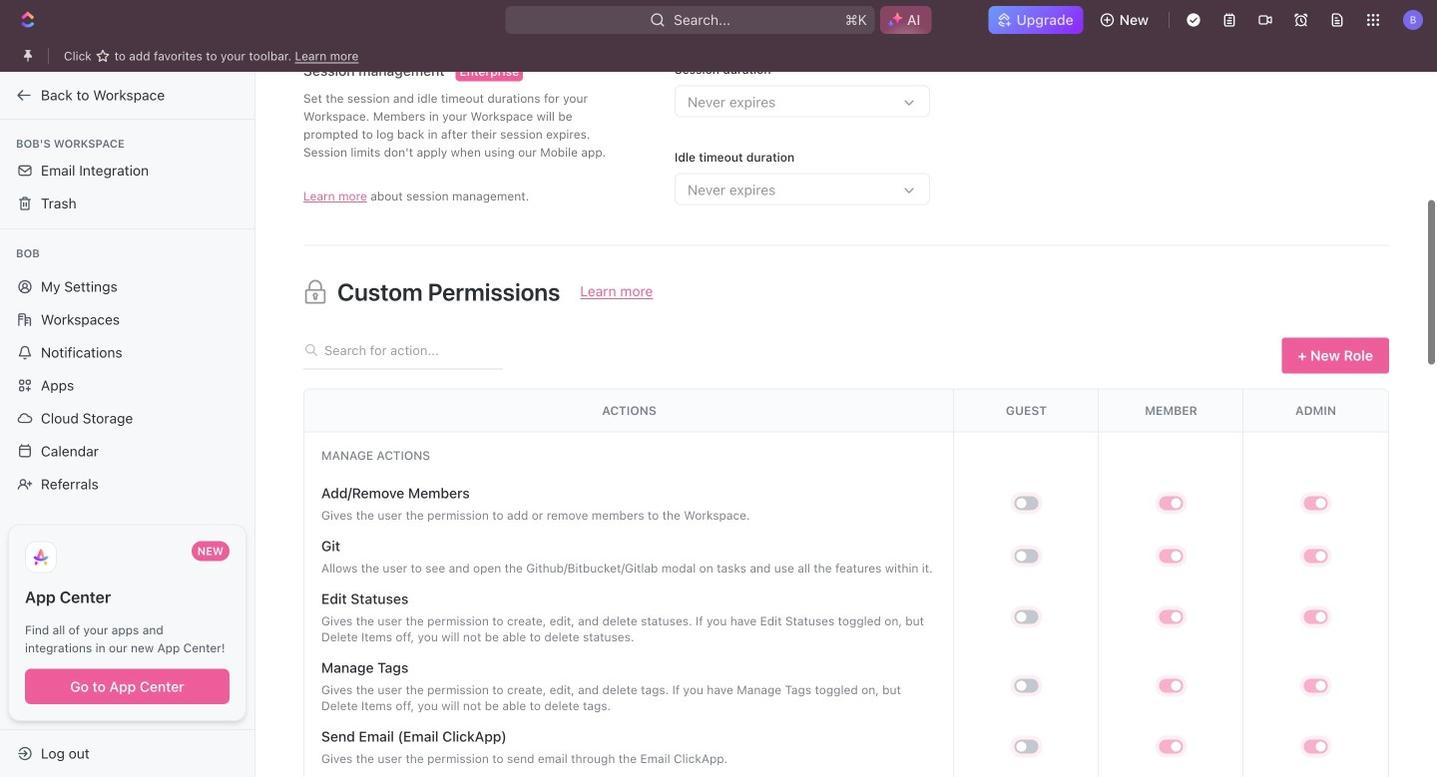 Task type: vqa. For each thing, say whether or not it's contained in the screenshot.
New page
no



Task type: locate. For each thing, give the bounding box(es) containing it.
Search for action... text field
[[320, 342, 503, 359]]



